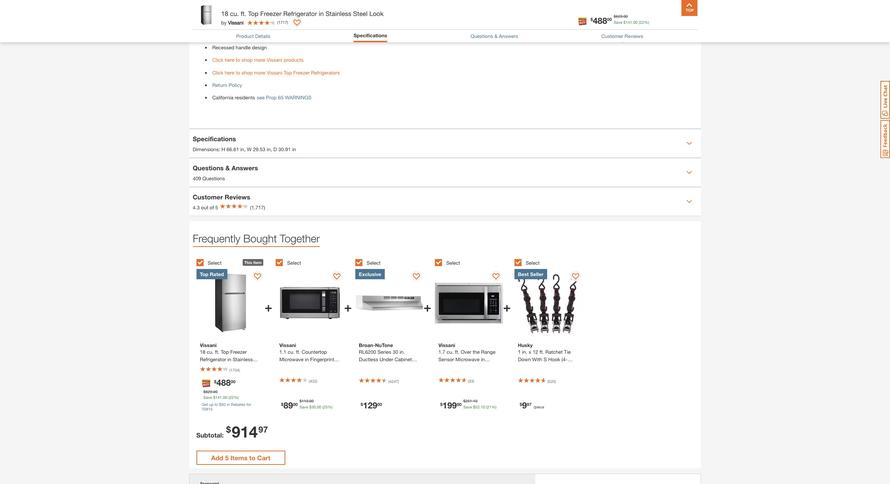 Task type: describe. For each thing, give the bounding box(es) containing it.
shop now
[[589, 17, 621, 24]]

$ 129 00
[[361, 401, 382, 411]]

520
[[549, 380, 555, 384]]

( inside 3 / 5 group
[[389, 380, 390, 384]]

energy star efficiency
[[212, 20, 269, 26]]

shop for click here to shop more vissani products
[[242, 57, 253, 63]]

0 horizontal spatial display image
[[294, 20, 301, 27]]

with
[[388, 365, 398, 371]]

return
[[212, 82, 227, 88]]

5 / 5 group
[[515, 255, 591, 421]]

specifications dimensions: h 66.61 in , w 29.53 in , d 30.91 in
[[193, 135, 296, 152]]

california residents see prop 65 warnings
[[212, 94, 312, 101]]

light
[[399, 365, 410, 371]]

free
[[226, 7, 234, 13]]

live chat image
[[881, 81, 891, 119]]

range inside vissani 1.7 cu. ft. over the range sensor microwave in stainless steel
[[481, 350, 496, 356]]

65
[[278, 94, 284, 100]]

click for click here to shop more vissani products
[[212, 57, 223, 63]]

star
[[234, 20, 246, 26]]

look
[[370, 10, 384, 17]]

9
[[522, 401, 527, 411]]

items
[[231, 455, 248, 463]]

item
[[253, 261, 262, 265]]

steel inside vissani 1.7 cu. ft. over the range sensor microwave in stainless steel
[[460, 365, 471, 371]]

design for frost-free design
[[235, 7, 250, 13]]

ft. up energy star efficiency
[[241, 10, 246, 17]]

%) inside $ 89 00 $ 119 . 00 save $ 30 . 00 ( 25 %)
[[328, 405, 333, 410]]

return policy link
[[212, 82, 242, 88]]

stainless inside vissani 1.1 cu. ft. countertop microwave in fingerprint resistant stainless steel
[[302, 365, 322, 371]]

best seller
[[518, 272, 544, 278]]

seller
[[530, 272, 544, 278]]

5 inside button
[[225, 455, 229, 463]]

/piece
[[534, 405, 544, 410]]

microwave inside vissani 1.7 cu. ft. over the range sensor microwave in stainless steel
[[456, 357, 480, 363]]

resistant
[[280, 365, 300, 371]]

click here to shop more vissani top freezer refrigerators
[[212, 70, 340, 76]]

2 , from the left
[[271, 146, 272, 152]]

1 horizontal spatial 488
[[593, 15, 607, 25]]

more for top
[[254, 70, 266, 76]]

%) inside $ 199 00 $ 251 . 10 save $ 52 . 10 ( 21 %)
[[492, 405, 497, 410]]

1 horizontal spatial $ 488 00
[[591, 15, 612, 25]]

1 vertical spatial 10
[[481, 405, 485, 410]]

97 inside $ 9 97 /piece
[[527, 402, 532, 408]]

california
[[212, 95, 234, 101]]

exclusive
[[359, 272, 381, 278]]

top inside 1 / 5 group
[[200, 272, 209, 278]]

0 horizontal spatial cu.
[[230, 10, 239, 17]]

89
[[284, 401, 293, 411]]

4 / 5 group
[[435, 255, 511, 421]]

shop for click here to shop more vissani top freezer refrigerators
[[242, 70, 253, 76]]

subtotal:
[[196, 432, 224, 440]]

frost-free design
[[212, 7, 250, 13]]

steel left look
[[353, 10, 368, 17]]

in inside broan-nutone rl6200 series 30 in. ductless under cabinet range hood with light in stainless steel
[[412, 365, 415, 371]]

199
[[443, 401, 457, 411]]

0 vertical spatial 629
[[616, 14, 623, 18]]

cart
[[257, 455, 270, 463]]

sponsored
[[619, 37, 645, 43]]

cu. for 89
[[288, 350, 295, 356]]

129
[[363, 401, 377, 411]]

this
[[245, 261, 252, 265]]

d
[[274, 146, 277, 152]]

stainless inside broan-nutone rl6200 series 30 in. ductless under cabinet range hood with light in stainless steel
[[359, 372, 379, 378]]

vissani up click here to shop more vissani top freezer refrigerators
[[267, 57, 282, 63]]

hood
[[375, 365, 387, 371]]

+ inside 1 / 5 group
[[265, 300, 272, 315]]

+ for 2 / 5 group on the bottom of the page
[[344, 300, 352, 315]]

specifications for specifications dimensions: h 66.61 in , w 29.53 in , d 30.91 in
[[193, 135, 236, 143]]

countertop
[[302, 350, 327, 356]]

shop
[[589, 17, 605, 24]]

& for questions & answers 409 questions
[[226, 164, 230, 172]]

rl6200
[[359, 350, 376, 356]]

details
[[255, 33, 270, 39]]

electronic
[[212, 32, 234, 38]]

1 horizontal spatial 22
[[640, 20, 644, 24]]

) down "refrigerator" on the left of the page
[[287, 20, 288, 24]]

husky 1 in. x 12 ft. ratchet tie down with s hook (4- pack)
[[518, 343, 571, 371]]

click here to shop more vissani products
[[212, 57, 304, 63]]

914
[[232, 423, 258, 442]]

top rated
[[200, 272, 224, 278]]

w
[[247, 146, 252, 152]]

out
[[201, 205, 208, 211]]

& for questions & answers
[[495, 33, 498, 39]]

1.1
[[280, 350, 286, 356]]

( 520 )
[[548, 380, 556, 384]]

( inside 1 / 5 group
[[229, 396, 230, 401]]

fingerprint
[[310, 357, 334, 363]]

down
[[518, 357, 531, 363]]

pack)
[[518, 365, 531, 371]]

$ 629 . 00 save $ 141 . 00 ( 22 %) inside 1 / 5 group
[[204, 390, 239, 401]]

frost-
[[212, 7, 226, 13]]

microwave inside vissani 1.1 cu. ft. countertop microwave in fingerprint resistant stainless steel
[[280, 357, 304, 363]]

( inside $ 89 00 $ 119 . 00 save $ 30 . 00 ( 25 %)
[[323, 405, 324, 410]]

0 vertical spatial $ 629 . 00 save $ 141 . 00 ( 22 %)
[[614, 14, 649, 24]]

2 vertical spatial questions
[[203, 176, 225, 182]]

00 inside $ 129 00
[[377, 402, 382, 408]]

1 / 5 group
[[196, 255, 272, 421]]

2 display image from the left
[[493, 274, 500, 281]]

4.3 out of 5
[[193, 205, 218, 211]]

under
[[380, 357, 393, 363]]

control
[[264, 32, 280, 38]]

series
[[378, 350, 392, 356]]

select for "4 / 5" group at bottom
[[446, 260, 460, 266]]

handle
[[236, 45, 251, 51]]

1 vertical spatial freezer
[[293, 70, 310, 76]]

ductless
[[359, 357, 378, 363]]

ratchet
[[546, 350, 563, 356]]

return policy
[[212, 82, 242, 88]]

design for recessed handle design
[[252, 45, 267, 51]]

in. inside husky 1 in. x 12 ft. ratchet tie down with s hook (4- pack)
[[522, 350, 528, 356]]

30 inside broan-nutone rl6200 series 30 in. ductless under cabinet range hood with light in stainless steel
[[393, 350, 398, 356]]

more for products
[[254, 57, 266, 63]]

97 inside subtotal: $ 914 97
[[259, 425, 268, 435]]

refrigerators
[[311, 70, 340, 76]]

together
[[280, 233, 320, 245]]

to for click here to shop more vissani top freezer refrigerators
[[236, 70, 240, 76]]

18
[[221, 10, 228, 17]]

caret image for customer reviews
[[687, 199, 692, 205]]

251
[[466, 400, 472, 404]]

refrigerator
[[283, 10, 317, 17]]

2 horizontal spatial top
[[284, 70, 292, 76]]

00 inside $ 199 00 $ 251 . 10 save $ 52 . 10 ( 21 %)
[[457, 402, 462, 408]]

caret image
[[687, 170, 692, 176]]

efficiency
[[248, 20, 269, 26]]

0 vertical spatial 141
[[626, 20, 633, 24]]

the
[[473, 350, 480, 356]]

click here to shop more vissani top freezer refrigerators link
[[212, 70, 340, 76]]

sensor
[[439, 357, 454, 363]]

0 vertical spatial 5
[[215, 205, 218, 211]]

prop
[[266, 94, 277, 100]]

1717
[[278, 20, 287, 24]]

1.1 cu. ft. countertop microwave in fingerprint resistant stainless steel image
[[276, 270, 344, 338]]

21
[[487, 405, 492, 410]]

add
[[211, 455, 223, 463]]

1 vertical spatial reviews
[[225, 193, 250, 201]]

33
[[469, 380, 473, 384]]

add 5 items to cart button
[[196, 452, 285, 466]]

( 33 )
[[468, 380, 474, 384]]

steel inside broan-nutone rl6200 series 30 in. ductless under cabinet range hood with light in stainless steel
[[381, 372, 392, 378]]



Task type: vqa. For each thing, say whether or not it's contained in the screenshot.
65
yes



Task type: locate. For each thing, give the bounding box(es) containing it.
click here to shop more vissani products link
[[212, 57, 304, 63]]

1 horizontal spatial microwave
[[456, 357, 480, 363]]

steel down hood
[[381, 372, 392, 378]]

0 horizontal spatial display image
[[254, 274, 261, 281]]

specifications inside specifications dimensions: h 66.61 in , w 29.53 in , d 30.91 in
[[193, 135, 236, 143]]

1 vertical spatial 488
[[217, 378, 231, 388]]

) inside "4 / 5" group
[[473, 380, 474, 384]]

shop down click here to shop more vissani products link
[[242, 70, 253, 76]]

1 horizontal spatial in.
[[522, 350, 528, 356]]

0 horizontal spatial top
[[200, 272, 209, 278]]

2 vertical spatial top
[[200, 272, 209, 278]]

+ inside 3 / 5 group
[[424, 300, 432, 315]]

select inside 3 / 5 group
[[367, 260, 381, 266]]

click for click here to shop more vissani top freezer refrigerators
[[212, 70, 223, 76]]

2 / 5 group
[[276, 255, 352, 421]]

1 horizontal spatial customer reviews
[[602, 33, 644, 39]]

select inside "4 / 5" group
[[446, 260, 460, 266]]

5 right of
[[215, 205, 218, 211]]

save inside $ 89 00 $ 119 . 00 save $ 30 . 00 ( 25 %)
[[300, 405, 308, 410]]

cabinet
[[395, 357, 412, 363]]

2 + from the left
[[344, 300, 352, 315]]

1 horizontal spatial ,
[[271, 146, 272, 152]]

1 horizontal spatial range
[[481, 350, 496, 356]]

, left d
[[271, 146, 272, 152]]

subtotal: $ 914 97
[[196, 423, 268, 442]]

ft. right 1.1
[[296, 350, 300, 356]]

display image inside 2 / 5 group
[[334, 274, 341, 281]]

0 vertical spatial customer reviews
[[602, 33, 644, 39]]

steel inside vissani 1.1 cu. ft. countertop microwave in fingerprint resistant stainless steel
[[323, 365, 334, 371]]

1 vertical spatial &
[[226, 164, 230, 172]]

1 horizontal spatial display image
[[334, 274, 341, 281]]

(1,717)
[[250, 205, 265, 211]]

0 horizontal spatial 30
[[312, 405, 316, 410]]

s
[[544, 357, 547, 363]]

customer reviews down the now
[[602, 33, 644, 39]]

energy
[[212, 20, 233, 26]]

22 up the "sponsored"
[[640, 20, 644, 24]]

1 horizontal spatial 141
[[626, 20, 633, 24]]

products
[[284, 57, 304, 63]]

display image
[[294, 20, 301, 27], [334, 274, 341, 281], [413, 274, 420, 281]]

1
[[518, 350, 521, 356]]

0 vertical spatial answers
[[499, 33, 518, 39]]

3 select from the left
[[367, 260, 381, 266]]

to inside add 5 items to cart button
[[249, 455, 256, 463]]

0 horizontal spatial freezer
[[260, 10, 282, 17]]

66.61
[[227, 146, 239, 152]]

best
[[518, 272, 529, 278]]

1 horizontal spatial top
[[248, 10, 259, 17]]

) down fingerprint
[[317, 380, 317, 384]]

in inside vissani 1.7 cu. ft. over the range sensor microwave in stainless steel
[[481, 357, 485, 363]]

$ inside $ 129 00
[[361, 402, 363, 408]]

.
[[623, 14, 624, 18], [633, 20, 634, 24], [212, 390, 213, 395], [222, 396, 223, 401], [308, 400, 309, 404], [472, 400, 473, 404], [316, 405, 317, 410], [480, 405, 481, 410]]

+ inside 2 / 5 group
[[344, 300, 352, 315]]

1 horizontal spatial &
[[495, 33, 498, 39]]

1 horizontal spatial answers
[[499, 33, 518, 39]]

frequently
[[193, 233, 240, 245]]

vissani up 1.1
[[280, 343, 296, 349]]

hook
[[549, 357, 560, 363]]

product details
[[236, 33, 270, 39]]

0 vertical spatial reviews
[[625, 33, 644, 39]]

display image
[[254, 274, 261, 281], [493, 274, 500, 281], [572, 274, 579, 281]]

more down click here to shop more vissani products
[[254, 70, 266, 76]]

$ 9 97 /piece
[[520, 401, 544, 411]]

2 here from the top
[[225, 70, 235, 76]]

2 horizontal spatial cu.
[[447, 350, 454, 356]]

+
[[265, 300, 272, 315], [344, 300, 352, 315], [424, 300, 432, 315], [503, 300, 511, 315]]

25
[[324, 405, 328, 410]]

2 caret image from the top
[[687, 199, 692, 205]]

this item
[[245, 261, 262, 265]]

1 in. x 12 ft. ratchet tie down with s hook (4-pack) image
[[515, 270, 583, 338]]

ft. inside vissani 1.7 cu. ft. over the range sensor microwave in stainless steel
[[455, 350, 460, 356]]

2 click from the top
[[212, 70, 223, 76]]

( 4247 )
[[389, 380, 399, 384]]

5 right add
[[225, 455, 229, 463]]

specifications up the dimensions:
[[193, 135, 236, 143]]

10 right 52
[[481, 405, 485, 410]]

0 vertical spatial questions
[[471, 33, 493, 39]]

97 left /piece
[[527, 402, 532, 408]]

design up energy star efficiency
[[235, 7, 250, 13]]

ft. inside vissani 1.1 cu. ft. countertop microwave in fingerprint resistant stainless steel
[[296, 350, 300, 356]]

shop down handle
[[242, 57, 253, 63]]

$ 488 00
[[591, 15, 612, 25], [214, 378, 236, 388]]

3 + from the left
[[424, 300, 432, 315]]

steel down fingerprint
[[323, 365, 334, 371]]

vissani right by at left top
[[228, 19, 244, 25]]

save inside 1 / 5 group
[[204, 396, 212, 401]]

1 horizontal spatial display image
[[493, 274, 500, 281]]

+ for "4 / 5" group at bottom
[[503, 300, 511, 315]]

caret image down caret image
[[687, 199, 692, 205]]

12
[[533, 350, 539, 356]]

&
[[495, 33, 498, 39], [226, 164, 230, 172]]

488 inside 1 / 5 group
[[217, 378, 231, 388]]

select inside 1 / 5 group
[[208, 260, 222, 266]]

vissani inside vissani 1.1 cu. ft. countertop microwave in fingerprint resistant stainless steel
[[280, 343, 296, 349]]

5
[[215, 205, 218, 211], [225, 455, 229, 463]]

0 vertical spatial click
[[212, 57, 223, 63]]

answers for questions & answers 409 questions
[[232, 164, 258, 172]]

questions
[[471, 33, 493, 39], [193, 164, 224, 172], [203, 176, 225, 182]]

97 right 914
[[259, 425, 268, 435]]

in. inside broan-nutone rl6200 series 30 in. ductless under cabinet range hood with light in stainless steel
[[400, 350, 405, 356]]

1 horizontal spatial design
[[252, 45, 267, 51]]

)
[[287, 20, 288, 24], [317, 380, 317, 384], [473, 380, 474, 384], [398, 380, 399, 384], [555, 380, 556, 384]]

1 horizontal spatial $ 629 . 00 save $ 141 . 00 ( 22 %)
[[614, 14, 649, 24]]

1 vertical spatial design
[[252, 45, 267, 51]]

questions for questions & answers 409 questions
[[193, 164, 224, 172]]

cu. for 199
[[447, 350, 454, 356]]

questions & answers
[[471, 33, 518, 39]]

in. left x
[[522, 350, 528, 356]]

( inside 5 / 5 group
[[548, 380, 549, 384]]

) inside 2 / 5 group
[[317, 380, 317, 384]]

00
[[624, 14, 628, 18], [607, 17, 612, 22], [634, 20, 638, 24], [231, 380, 236, 385], [213, 390, 218, 395], [223, 396, 227, 401], [309, 400, 314, 404], [293, 402, 298, 408], [377, 402, 382, 408], [457, 402, 462, 408], [317, 405, 321, 410]]

10 up 52
[[473, 400, 478, 404]]

29.53
[[253, 146, 266, 152]]

rl6200 series 30 in. ductless under cabinet range hood with light in stainless steel image
[[356, 270, 424, 338]]

30 left the 25
[[312, 405, 316, 410]]

to for click here to shop more vissani products
[[236, 57, 240, 63]]

select inside 2 / 5 group
[[287, 260, 301, 266]]

reviews down shop now button
[[625, 33, 644, 39]]

0 vertical spatial here
[[225, 57, 235, 63]]

(4-
[[562, 357, 568, 363]]

0 vertical spatial customer
[[602, 33, 624, 39]]

0 vertical spatial 22
[[640, 20, 644, 24]]

1 vertical spatial to
[[236, 70, 240, 76]]

) for 9
[[555, 380, 556, 384]]

by vissani
[[221, 19, 244, 25]]

1 in. from the left
[[400, 350, 405, 356]]

1 vertical spatial 97
[[259, 425, 268, 435]]

1 vertical spatial 30
[[312, 405, 316, 410]]

%)
[[644, 20, 649, 24], [234, 396, 239, 401], [328, 405, 333, 410], [492, 405, 497, 410]]

cu. right '1.7'
[[447, 350, 454, 356]]

range down 'ductless' in the bottom left of the page
[[359, 365, 373, 371]]

caret image
[[687, 141, 692, 147], [687, 199, 692, 205]]

0 vertical spatial top
[[248, 10, 259, 17]]

$
[[614, 14, 616, 18], [591, 17, 593, 22], [624, 20, 626, 24], [214, 380, 217, 385], [204, 390, 206, 395], [213, 396, 215, 401], [300, 400, 302, 404], [464, 400, 466, 404], [281, 402, 284, 408], [361, 402, 363, 408], [440, 402, 443, 408], [520, 402, 522, 408], [309, 405, 312, 410], [473, 405, 476, 410], [226, 425, 231, 435]]

1 select from the left
[[208, 260, 222, 266]]

with
[[532, 357, 543, 363]]

0 vertical spatial to
[[236, 57, 240, 63]]

) inside 5 / 5 group
[[555, 380, 556, 384]]

1 vertical spatial customer reviews
[[193, 193, 250, 201]]

0 vertical spatial caret image
[[687, 141, 692, 147]]

freezer
[[260, 10, 282, 17], [293, 70, 310, 76]]

warnings
[[285, 94, 312, 100]]

1 horizontal spatial freezer
[[293, 70, 310, 76]]

now
[[607, 17, 621, 24]]

0 horizontal spatial 488
[[217, 378, 231, 388]]

141 inside 1 / 5 group
[[215, 396, 222, 401]]

52
[[476, 405, 480, 410]]

reviews
[[625, 33, 644, 39], [225, 193, 250, 201]]

caret image up caret image
[[687, 141, 692, 147]]

$ 488 00 inside 1 / 5 group
[[214, 378, 236, 388]]

0 horizontal spatial answers
[[232, 164, 258, 172]]

3 / 5 group
[[356, 255, 432, 421]]

recessed handle design
[[212, 45, 267, 51]]

0 horizontal spatial reviews
[[225, 193, 250, 201]]

0 horizontal spatial 629
[[206, 390, 212, 395]]

5 select from the left
[[526, 260, 540, 266]]

reviews up (1,717)
[[225, 193, 250, 201]]

click down recessed
[[212, 57, 223, 63]]

3 display image from the left
[[572, 274, 579, 281]]

nutone
[[375, 343, 393, 349]]

vissani inside vissani 1.7 cu. ft. over the range sensor microwave in stainless steel
[[439, 343, 455, 349]]

ft. left over
[[455, 350, 460, 356]]

1 horizontal spatial 30
[[393, 350, 398, 356]]

more
[[254, 57, 266, 63], [254, 70, 266, 76]]

1 vertical spatial shop
[[242, 70, 253, 76]]

30 up cabinet
[[393, 350, 398, 356]]

top left "rated"
[[200, 272, 209, 278]]

0 vertical spatial 10
[[473, 400, 478, 404]]

cu. inside vissani 1.7 cu. ft. over the range sensor microwave in stainless steel
[[447, 350, 454, 356]]

432
[[310, 380, 317, 384]]

( inside $ 199 00 $ 251 . 10 save $ 52 . 10 ( 21 %)
[[486, 405, 487, 410]]

vissani up '1.7'
[[439, 343, 455, 349]]

1 horizontal spatial 5
[[225, 455, 229, 463]]

1 vertical spatial top
[[284, 70, 292, 76]]

%) inside 1 / 5 group
[[234, 396, 239, 401]]

2 shop from the top
[[242, 70, 253, 76]]

policy
[[229, 82, 242, 88]]

2 horizontal spatial display image
[[413, 274, 420, 281]]

0 vertical spatial 488
[[593, 15, 607, 25]]

specifications down look
[[354, 32, 387, 38]]

0 vertical spatial freezer
[[260, 10, 282, 17]]

0 horizontal spatial &
[[226, 164, 230, 172]]

2 select from the left
[[287, 260, 301, 266]]

here down recessed
[[225, 57, 235, 63]]

488
[[593, 15, 607, 25], [217, 378, 231, 388]]

$ 89 00 $ 119 . 00 save $ 30 . 00 ( 25 %)
[[281, 400, 333, 411]]

freezer up 1717
[[260, 10, 282, 17]]

questions & answers button
[[471, 32, 518, 40], [471, 32, 518, 40]]

x
[[529, 350, 532, 356]]

+ for 3 / 5 group
[[424, 300, 432, 315]]

) inside 3 / 5 group
[[398, 380, 399, 384]]

dimensions:
[[193, 146, 220, 152]]

0 horizontal spatial $ 488 00
[[214, 378, 236, 388]]

1 horizontal spatial 97
[[527, 402, 532, 408]]

select for 5 / 5 group
[[526, 260, 540, 266]]

1 shop from the top
[[242, 57, 253, 63]]

tie
[[564, 350, 571, 356]]

1 + from the left
[[265, 300, 272, 315]]

0 horizontal spatial design
[[235, 7, 250, 13]]

to up the policy
[[236, 70, 240, 76]]

display image inside 3 / 5 group
[[413, 274, 420, 281]]

, left w
[[244, 146, 246, 152]]

$ inside subtotal: $ 914 97
[[226, 425, 231, 435]]

0 vertical spatial 30
[[393, 350, 398, 356]]

0 vertical spatial specifications
[[354, 32, 387, 38]]

specifications for specifications
[[354, 32, 387, 38]]

30 inside $ 89 00 $ 119 . 00 save $ 30 . 00 ( 25 %)
[[312, 405, 316, 410]]

1 display image from the left
[[254, 274, 261, 281]]

1 here from the top
[[225, 57, 235, 63]]

1 vertical spatial click
[[212, 70, 223, 76]]

display image for top rated
[[254, 274, 261, 281]]

0 horizontal spatial in.
[[400, 350, 405, 356]]

1 vertical spatial caret image
[[687, 199, 692, 205]]

click
[[212, 57, 223, 63], [212, 70, 223, 76]]

cu. inside vissani 1.1 cu. ft. countertop microwave in fingerprint resistant stainless steel
[[288, 350, 295, 356]]

) down 'hook'
[[555, 380, 556, 384]]

$ 199 00 $ 251 . 10 save $ 52 . 10 ( 21 %)
[[440, 400, 497, 411]]

22 up subtotal: $ 914 97
[[230, 396, 234, 401]]

feedback link image
[[881, 120, 891, 159]]

0 horizontal spatial 10
[[473, 400, 478, 404]]

1 horizontal spatial customer
[[602, 33, 624, 39]]

cu. up the by vissani
[[230, 10, 239, 17]]

1 vertical spatial more
[[254, 70, 266, 76]]

here for click here to shop more vissani products
[[225, 57, 235, 63]]

4 select from the left
[[446, 260, 460, 266]]

1.7 cu. ft. over the range sensor microwave in stainless steel image
[[435, 270, 503, 338]]

display image for best seller
[[572, 274, 579, 281]]

select for 2 / 5 group on the bottom of the page
[[287, 260, 301, 266]]

1 more from the top
[[254, 57, 266, 63]]

0 horizontal spatial 141
[[215, 396, 222, 401]]

1 horizontal spatial 10
[[481, 405, 485, 410]]

answers inside questions & answers 409 questions
[[232, 164, 258, 172]]

to left cart
[[249, 455, 256, 463]]

of
[[210, 205, 214, 211]]

0 horizontal spatial customer reviews
[[193, 193, 250, 201]]

here up return policy link
[[225, 70, 235, 76]]

customer down the now
[[602, 33, 624, 39]]

) up $ 199 00 $ 251 . 10 save $ 52 . 10 ( 21 %)
[[473, 380, 474, 384]]

electronic temperature control
[[212, 32, 280, 38]]

1 horizontal spatial 629
[[616, 14, 623, 18]]

caret image for specifications
[[687, 141, 692, 147]]

1 microwave from the left
[[280, 357, 304, 363]]

629 inside 1 / 5 group
[[206, 390, 212, 395]]

1 caret image from the top
[[687, 141, 692, 147]]

range
[[481, 350, 496, 356], [359, 365, 373, 371]]

1 click from the top
[[212, 57, 223, 63]]

product image image
[[195, 4, 218, 27]]

1.7
[[439, 350, 446, 356]]

2 in. from the left
[[522, 350, 528, 356]]

10
[[473, 400, 478, 404], [481, 405, 485, 410]]

0 vertical spatial more
[[254, 57, 266, 63]]

ft. right 12
[[540, 350, 544, 356]]

specifications button
[[354, 32, 387, 41], [354, 32, 387, 39]]

2 microwave from the left
[[456, 357, 480, 363]]

2 more from the top
[[254, 70, 266, 76]]

1 vertical spatial questions
[[193, 164, 224, 172]]

to down the recessed handle design
[[236, 57, 240, 63]]

select for 1 / 5 group
[[208, 260, 222, 266]]

2 vertical spatial to
[[249, 455, 256, 463]]

ft. inside husky 1 in. x 12 ft. ratchet tie down with s hook (4- pack)
[[540, 350, 544, 356]]

1 vertical spatial answers
[[232, 164, 258, 172]]

customer reviews up of
[[193, 193, 250, 201]]

1 vertical spatial customer
[[193, 193, 223, 201]]

cu. right 1.1
[[288, 350, 295, 356]]

0 horizontal spatial 5
[[215, 205, 218, 211]]

1 vertical spatial $ 488 00
[[214, 378, 236, 388]]

2 horizontal spatial display image
[[572, 274, 579, 281]]

0 horizontal spatial ,
[[244, 146, 246, 152]]

1 vertical spatial $ 629 . 00 save $ 141 . 00 ( 22 %)
[[204, 390, 239, 401]]

see prop 65 warnings button
[[257, 91, 312, 104]]

0 horizontal spatial customer
[[193, 193, 223, 201]]

1 vertical spatial specifications
[[193, 135, 236, 143]]

4 + from the left
[[503, 300, 511, 315]]

see
[[257, 94, 265, 100]]

click up return
[[212, 70, 223, 76]]

select inside 5 / 5 group
[[526, 260, 540, 266]]

select for 3 / 5 group
[[367, 260, 381, 266]]

here for click here to shop more vissani top freezer refrigerators
[[225, 70, 235, 76]]

answers
[[499, 33, 518, 39], [232, 164, 258, 172]]

range right the
[[481, 350, 496, 356]]

( 432 )
[[309, 380, 317, 384]]

in inside vissani 1.1 cu. ft. countertop microwave in fingerprint resistant stainless steel
[[305, 357, 309, 363]]

4.3
[[193, 205, 200, 211]]

top down products
[[284, 70, 292, 76]]

microwave down over
[[456, 357, 480, 363]]

customer up 4.3 out of 5
[[193, 193, 223, 201]]

microwave up resistant
[[280, 357, 304, 363]]

0 vertical spatial $ 488 00
[[591, 15, 612, 25]]

husky
[[518, 343, 533, 349]]

1 , from the left
[[244, 146, 246, 152]]

vissani down click here to shop more vissani products link
[[267, 70, 282, 76]]

$ inside $ 9 97 /piece
[[520, 402, 522, 408]]

+ inside "4 / 5" group
[[503, 300, 511, 315]]

1 vertical spatial 629
[[206, 390, 212, 395]]

) for 89
[[317, 380, 317, 384]]

top up efficiency
[[248, 10, 259, 17]]

freezer down products
[[293, 70, 310, 76]]

shop
[[242, 57, 253, 63], [242, 70, 253, 76]]

save inside $ 199 00 $ 251 . 10 save $ 52 . 10 ( 21 %)
[[464, 405, 472, 410]]

more up click here to shop more vissani top freezer refrigerators link
[[254, 57, 266, 63]]

design down details
[[252, 45, 267, 51]]

cu.
[[230, 10, 239, 17], [288, 350, 295, 356], [447, 350, 454, 356]]

) down light
[[398, 380, 399, 384]]

display image inside 1 / 5 group
[[254, 274, 261, 281]]

questions for questions & answers
[[471, 33, 493, 39]]

22 inside 1 / 5 group
[[230, 396, 234, 401]]

in. up cabinet
[[400, 350, 405, 356]]

stainless inside vissani 1.7 cu. ft. over the range sensor microwave in stainless steel
[[439, 365, 459, 371]]

& inside questions & answers 409 questions
[[226, 164, 230, 172]]

0 horizontal spatial specifications
[[193, 135, 236, 143]]

in
[[319, 10, 324, 17], [240, 146, 244, 152], [267, 146, 271, 152], [292, 146, 296, 152], [305, 357, 309, 363], [481, 357, 485, 363], [412, 365, 415, 371]]

) for 199
[[473, 380, 474, 384]]

1 horizontal spatial reviews
[[625, 33, 644, 39]]

0 horizontal spatial 22
[[230, 396, 234, 401]]

( 1717 )
[[277, 20, 288, 24]]

1 vertical spatial 22
[[230, 396, 234, 401]]

1 vertical spatial range
[[359, 365, 373, 371]]

specifications
[[354, 32, 387, 38], [193, 135, 236, 143]]

0 vertical spatial &
[[495, 33, 498, 39]]

0 horizontal spatial range
[[359, 365, 373, 371]]

answers for questions & answers
[[499, 33, 518, 39]]

shop now button
[[571, 13, 639, 28]]

in.
[[400, 350, 405, 356], [522, 350, 528, 356]]

steel down over
[[460, 365, 471, 371]]

residents
[[235, 95, 255, 101]]

0 vertical spatial 97
[[527, 402, 532, 408]]

0 vertical spatial design
[[235, 7, 250, 13]]

product
[[236, 33, 254, 39]]

1 vertical spatial 141
[[215, 396, 222, 401]]

1 vertical spatial here
[[225, 70, 235, 76]]

range inside broan-nutone rl6200 series 30 in. ductless under cabinet range hood with light in stainless steel
[[359, 365, 373, 371]]



